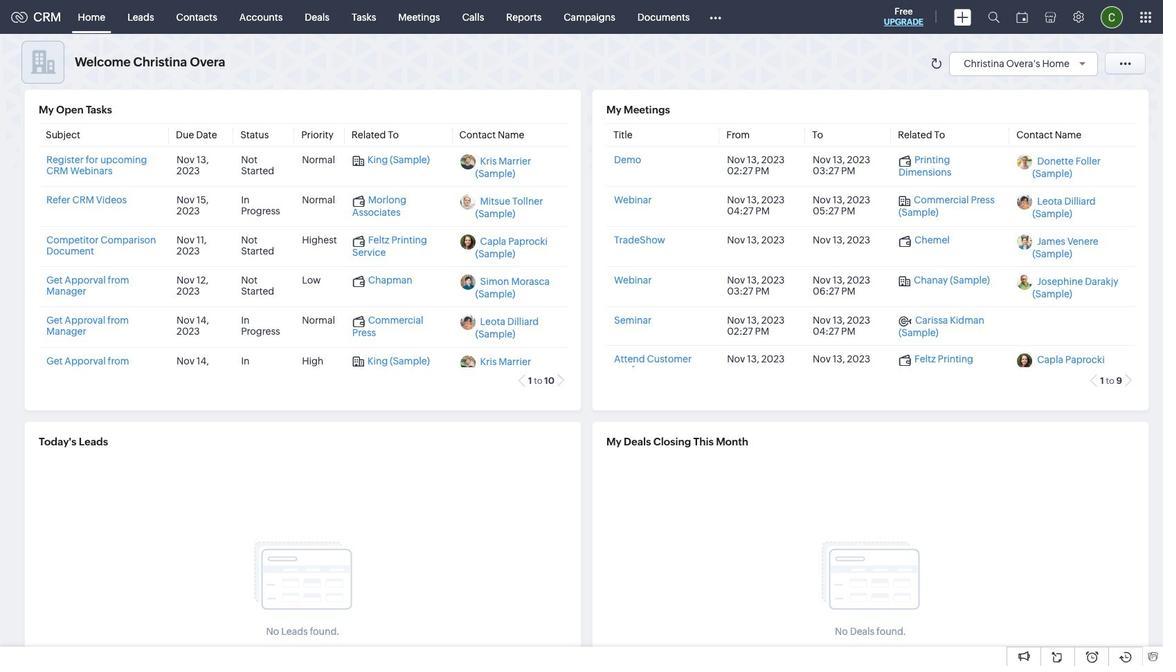 Task type: describe. For each thing, give the bounding box(es) containing it.
calendar image
[[1017, 11, 1029, 23]]

logo image
[[11, 11, 28, 23]]

create menu element
[[946, 0, 980, 34]]

create menu image
[[954, 9, 972, 25]]

search element
[[980, 0, 1008, 34]]

profile element
[[1093, 0, 1132, 34]]

profile image
[[1101, 6, 1123, 28]]



Task type: locate. For each thing, give the bounding box(es) containing it.
search image
[[988, 11, 1000, 23]]

Other Modules field
[[701, 6, 731, 28]]



Task type: vqa. For each thing, say whether or not it's contained in the screenshot.
Calendar image
yes



